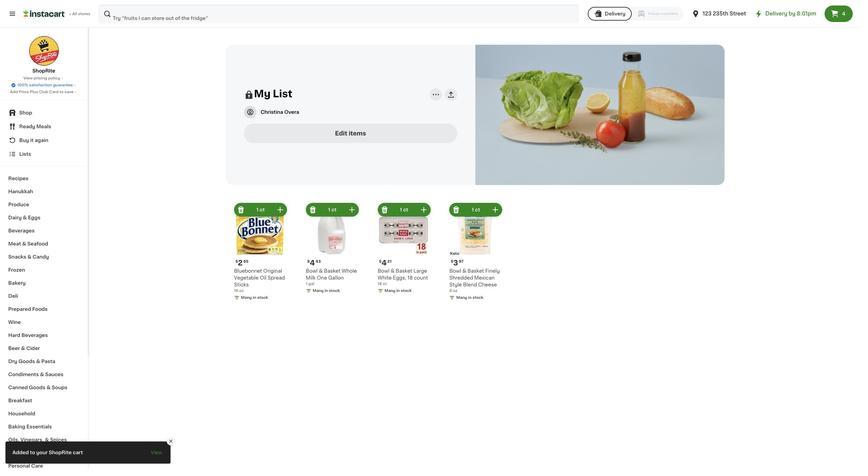 Task type: locate. For each thing, give the bounding box(es) containing it.
1 horizontal spatial basket
[[396, 269, 413, 274]]

ready meals
[[19, 124, 51, 129]]

bakery
[[8, 281, 26, 286]]

0 vertical spatial view
[[23, 76, 33, 80]]

$ for bowl & basket whole milk one gallon
[[308, 260, 310, 264]]

1 right remove bowl & basket whole milk one gallon image
[[328, 208, 331, 212]]

oil
[[260, 276, 267, 280]]

close toast image
[[168, 439, 174, 444]]

many in stock down one on the left of the page
[[313, 289, 340, 293]]

2 1 ct from the left
[[328, 208, 337, 212]]

in down one on the left of the page
[[325, 289, 328, 293]]

personal care link
[[4, 460, 84, 469]]

view for view pricing policy
[[23, 76, 33, 80]]

produce link
[[4, 198, 84, 211]]

health care link
[[4, 447, 84, 460]]

& for meat & seafood
[[22, 242, 26, 246]]

basket up gallon
[[324, 269, 341, 274]]

2 horizontal spatial basket
[[468, 269, 485, 274]]

2 basket from the left
[[396, 269, 413, 274]]

remove bowl & basket whole milk one gallon image
[[309, 206, 317, 214]]

$ left 43
[[308, 260, 310, 264]]

8
[[450, 289, 452, 293]]

hanukkah
[[8, 189, 33, 194]]

1 product group from the left
[[232, 202, 289, 308]]

ct down white
[[383, 282, 387, 286]]

1 vertical spatial view
[[151, 450, 162, 455]]

& for snacks & candy
[[27, 255, 31, 259]]

stock down gallon
[[329, 289, 340, 293]]

1 horizontal spatial to
[[60, 90, 64, 94]]

$ 3 87
[[451, 259, 464, 267]]

household
[[8, 411, 35, 416]]

keto
[[451, 252, 460, 256]]

3 basket from the left
[[468, 269, 485, 274]]

basket for one
[[324, 269, 341, 274]]

2 bowl from the left
[[378, 269, 390, 274]]

1 ct right "remove bowl & basket large white eggs, 18 count" icon
[[400, 208, 409, 212]]

in down blend
[[469, 296, 472, 300]]

1 $ from the left
[[236, 260, 238, 264]]

basket up mexican
[[468, 269, 485, 274]]

100% satisfaction guarantee
[[18, 83, 73, 87]]

in down bluebonnet original vegetable oil spread sticks 16 oz
[[253, 296, 257, 300]]

in for mexican
[[469, 296, 472, 300]]

bowl & basket finely shredded mexican style blend cheese 8 oz
[[450, 269, 500, 293]]

1 ct for whole
[[328, 208, 337, 212]]

2 horizontal spatial 4
[[843, 11, 846, 16]]

shop link
[[4, 106, 84, 120]]

care for personal care
[[31, 464, 43, 469]]

1 ct right remove bluebonnet original vegetable oil spread sticks image
[[257, 208, 265, 212]]

4 product group from the left
[[447, 202, 504, 308]]

$ 4 43
[[308, 259, 321, 267]]

2 oz from the left
[[453, 289, 458, 293]]

1 vertical spatial care
[[31, 464, 43, 469]]

beverages down dairy & eggs
[[8, 228, 35, 233]]

condiments
[[8, 372, 39, 377]]

many down white
[[385, 289, 396, 293]]

stock for one
[[329, 289, 340, 293]]

ct left increment quantity of bowl & basket large white eggs, 18 count icon
[[404, 208, 409, 212]]

0 horizontal spatial delivery
[[605, 11, 626, 16]]

many for eggs,
[[385, 289, 396, 293]]

increment quantity of bowl & basket whole milk one gallon image
[[348, 206, 356, 214]]

many in stock down blend
[[457, 296, 484, 300]]

add price plus club card to save link
[[10, 89, 78, 95]]

many down style
[[457, 296, 468, 300]]

gallon
[[329, 276, 344, 280]]

beer & cider link
[[4, 342, 84, 355]]

16
[[234, 289, 238, 293]]

care
[[26, 451, 38, 456], [31, 464, 43, 469]]

care down vinegars,
[[26, 451, 38, 456]]

0 vertical spatial goods
[[18, 359, 35, 364]]

& up "eggs,"
[[391, 269, 395, 274]]

ct inside bowl & basket large white eggs, 18 count 18 ct
[[383, 282, 387, 286]]

1 vertical spatial goods
[[29, 385, 45, 390]]

to down guarantee at the left top of page
[[60, 90, 64, 94]]

$ inside $ 4 43
[[308, 260, 310, 264]]

0 horizontal spatial 4
[[310, 259, 315, 267]]

view pricing policy
[[23, 76, 60, 80]]

personal care
[[8, 464, 43, 469]]

goods down beer & cider
[[18, 359, 35, 364]]

meat
[[8, 242, 21, 246]]

delivery inside button
[[605, 11, 626, 16]]

all stores link
[[23, 4, 91, 23]]

frozen
[[8, 268, 25, 272]]

1 horizontal spatial bowl
[[378, 269, 390, 274]]

& right beer
[[21, 346, 25, 351]]

bowl up milk
[[306, 269, 318, 274]]

0 horizontal spatial 18
[[378, 282, 382, 286]]

$ for bluebonnet original vegetable oil spread sticks
[[236, 260, 238, 264]]

pricing
[[34, 76, 47, 80]]

$ left 21
[[379, 260, 382, 264]]

buy it again link
[[4, 133, 84, 147]]

vinegars,
[[20, 438, 44, 442]]

stock down blend
[[473, 296, 484, 300]]

basket inside bowl & basket finely shredded mexican style blend cheese 8 oz
[[468, 269, 485, 274]]

bowl inside bowl & basket finely shredded mexican style blend cheese 8 oz
[[450, 269, 462, 274]]

1 horizontal spatial oz
[[453, 289, 458, 293]]

increment quantity of bluebonnet original vegetable oil spread sticks image
[[276, 206, 285, 214]]

& left soups
[[47, 385, 51, 390]]

ct for finely
[[475, 208, 481, 212]]

18 right "eggs,"
[[408, 276, 413, 280]]

1
[[257, 208, 259, 212], [328, 208, 331, 212], [400, 208, 402, 212], [472, 208, 474, 212], [306, 282, 308, 286]]

basket inside bowl & basket whole milk one gallon 1 gal
[[324, 269, 341, 274]]

0 horizontal spatial basket
[[324, 269, 341, 274]]

None search field
[[98, 4, 579, 23]]

bowl inside bowl & basket whole milk one gallon 1 gal
[[306, 269, 318, 274]]

0 vertical spatial shoprite
[[32, 68, 55, 73]]

2 horizontal spatial bowl
[[450, 269, 462, 274]]

1 right remove bluebonnet original vegetable oil spread sticks image
[[257, 208, 259, 212]]

hard beverages
[[8, 333, 48, 338]]

oz right 16
[[239, 289, 244, 293]]

3 $ from the left
[[379, 260, 382, 264]]

many down gal
[[313, 289, 324, 293]]

spices
[[50, 438, 67, 442]]

shoprite up view pricing policy link
[[32, 68, 55, 73]]

& inside bowl & basket whole milk one gallon 1 gal
[[319, 269, 323, 274]]

0 horizontal spatial bowl
[[306, 269, 318, 274]]

$ inside $ 3 87
[[451, 260, 454, 264]]

beverages up cider
[[22, 333, 48, 338]]

2 product group from the left
[[303, 202, 361, 308]]

& left eggs
[[23, 215, 27, 220]]

wine
[[8, 320, 21, 325]]

$ inside $ 4 21
[[379, 260, 382, 264]]

in for eggs,
[[397, 289, 400, 293]]

basket for eggs,
[[396, 269, 413, 274]]

view
[[23, 76, 33, 80], [151, 450, 162, 455]]

$ inside the $ 2 65
[[236, 260, 238, 264]]

overa
[[285, 110, 299, 114]]

basket inside bowl & basket large white eggs, 18 count 18 ct
[[396, 269, 413, 274]]

1 bowl from the left
[[306, 269, 318, 274]]

18
[[408, 276, 413, 280], [378, 282, 382, 286]]

to
[[60, 90, 64, 94], [30, 450, 35, 455]]

0 horizontal spatial oz
[[239, 289, 244, 293]]

& inside "link"
[[21, 346, 25, 351]]

goods for dry
[[18, 359, 35, 364]]

many down sticks
[[241, 296, 252, 300]]

bowl inside bowl & basket large white eggs, 18 count 18 ct
[[378, 269, 390, 274]]

& left sauces
[[40, 372, 44, 377]]

4 1 ct from the left
[[472, 208, 481, 212]]

in down "eggs,"
[[397, 289, 400, 293]]

65
[[244, 260, 249, 264]]

card
[[49, 90, 59, 94]]

many in stock for eggs,
[[385, 289, 412, 293]]

increment quantity of bowl & basket finely shredded mexican style blend cheese image
[[492, 206, 500, 214]]

basket up "eggs,"
[[396, 269, 413, 274]]

ct left increment quantity of bowl & basket whole milk one gallon image
[[332, 208, 337, 212]]

& up shredded
[[463, 269, 467, 274]]

remove bowl & basket large white eggs, 18 count image
[[381, 206, 389, 214]]

stock for eggs,
[[401, 289, 412, 293]]

bowl up white
[[378, 269, 390, 274]]

1 inside bowl & basket whole milk one gallon 1 gal
[[306, 282, 308, 286]]

view for view
[[151, 450, 162, 455]]

view inside button
[[151, 450, 162, 455]]

service type group
[[588, 7, 684, 21]]

0 horizontal spatial to
[[30, 450, 35, 455]]

1 ct for finely
[[472, 208, 481, 212]]

1 right remove bowl & basket finely shredded mexican style blend cheese icon
[[472, 208, 474, 212]]

3 bowl from the left
[[450, 269, 462, 274]]

cider
[[26, 346, 40, 351]]

breakfast
[[8, 398, 32, 403]]

1 ct left increment quantity of bowl & basket whole milk one gallon image
[[328, 208, 337, 212]]

my list
[[254, 89, 293, 99]]

ct left increment quantity of bowl & basket finely shredded mexican style blend cheese icon
[[475, 208, 481, 212]]

4 for bowl & basket whole milk one gallon
[[310, 259, 315, 267]]

1 vertical spatial shoprite
[[49, 450, 72, 455]]

stock down bluebonnet original vegetable oil spread sticks 16 oz
[[257, 296, 268, 300]]

4 $ from the left
[[451, 260, 454, 264]]

many in stock down "eggs,"
[[385, 289, 412, 293]]

1 horizontal spatial delivery
[[766, 11, 788, 16]]

$ down keto
[[451, 260, 454, 264]]

1 vertical spatial beverages
[[22, 333, 48, 338]]

1 for finely
[[472, 208, 474, 212]]

0 horizontal spatial view
[[23, 76, 33, 80]]

& left candy
[[27, 255, 31, 259]]

snacks & candy
[[8, 255, 49, 259]]

1 1 ct from the left
[[257, 208, 265, 212]]

bakery link
[[4, 277, 84, 290]]

oz inside bowl & basket finely shredded mexican style blend cheese 8 oz
[[453, 289, 458, 293]]

& inside bowl & basket finely shredded mexican style blend cheese 8 oz
[[463, 269, 467, 274]]

ct left increment quantity of bluebonnet original vegetable oil spread sticks image
[[260, 208, 265, 212]]

oz right 8
[[453, 289, 458, 293]]

prepared foods
[[8, 307, 48, 312]]

sticks
[[234, 283, 249, 287]]

foods
[[32, 307, 48, 312]]

& up one on the left of the page
[[319, 269, 323, 274]]

shoprite down the spices
[[49, 450, 72, 455]]

meat & seafood link
[[4, 237, 84, 250]]

ct for oil
[[260, 208, 265, 212]]

household link
[[4, 407, 84, 420]]

canned goods & soups link
[[4, 381, 84, 394]]

&
[[23, 215, 27, 220], [22, 242, 26, 246], [27, 255, 31, 259], [319, 269, 323, 274], [391, 269, 395, 274], [463, 269, 467, 274], [21, 346, 25, 351], [36, 359, 40, 364], [40, 372, 44, 377], [47, 385, 51, 390], [45, 438, 49, 442]]

one
[[317, 276, 327, 280]]

snacks & candy link
[[4, 250, 84, 264]]

2 $ from the left
[[308, 260, 310, 264]]

1 horizontal spatial 4
[[382, 259, 387, 267]]

bowl down 3
[[450, 269, 462, 274]]

guarantee
[[53, 83, 73, 87]]

remove bowl & basket finely shredded mexican style blend cheese image
[[453, 206, 461, 214]]

1 horizontal spatial 18
[[408, 276, 413, 280]]

1 oz from the left
[[239, 289, 244, 293]]

meat & seafood
[[8, 242, 48, 246]]

policy
[[48, 76, 60, 80]]

1 ct right remove bowl & basket finely shredded mexican style blend cheese icon
[[472, 208, 481, 212]]

1 left gal
[[306, 282, 308, 286]]

street
[[730, 11, 747, 16]]

blend
[[464, 283, 478, 287]]

health
[[8, 451, 25, 456]]

my
[[254, 89, 271, 99]]

in for sticks
[[253, 296, 257, 300]]

3 1 ct from the left
[[400, 208, 409, 212]]

stock for mexican
[[473, 296, 484, 300]]

care down your
[[31, 464, 43, 469]]

product group containing 3
[[447, 202, 504, 308]]

3 product group from the left
[[375, 202, 432, 308]]

goods down condiments & sauces
[[29, 385, 45, 390]]

$ left 65 on the bottom left of page
[[236, 260, 238, 264]]

buy it again
[[19, 138, 48, 143]]

stock down bowl & basket large white eggs, 18 count 18 ct
[[401, 289, 412, 293]]

product group
[[232, 202, 289, 308], [303, 202, 361, 308], [375, 202, 432, 308], [447, 202, 504, 308]]

many in stock for one
[[313, 289, 340, 293]]

1 horizontal spatial view
[[151, 450, 162, 455]]

remove bluebonnet original vegetable oil spread sticks image
[[237, 206, 245, 214]]

many in stock down bluebonnet original vegetable oil spread sticks 16 oz
[[241, 296, 268, 300]]

to left your
[[30, 450, 35, 455]]

18 down white
[[378, 282, 382, 286]]

ready
[[19, 124, 35, 129]]

1 basket from the left
[[324, 269, 341, 274]]

0 vertical spatial to
[[60, 90, 64, 94]]

& inside bowl & basket large white eggs, 18 count 18 ct
[[391, 269, 395, 274]]

0 vertical spatial care
[[26, 451, 38, 456]]

shop
[[19, 110, 32, 115]]

1 right "remove bowl & basket large white eggs, 18 count" icon
[[400, 208, 402, 212]]

bowl for bowl & basket large white eggs, 18 count
[[378, 269, 390, 274]]

4 for bowl & basket large white eggs, 18 count
[[382, 259, 387, 267]]

bowl & basket whole milk one gallon 1 gal
[[306, 269, 357, 286]]

& right meat
[[22, 242, 26, 246]]



Task type: describe. For each thing, give the bounding box(es) containing it.
& for bowl & basket whole milk one gallon 1 gal
[[319, 269, 323, 274]]

stores
[[78, 12, 90, 16]]

many in stock for sticks
[[241, 296, 268, 300]]

eggs,
[[393, 276, 407, 280]]

oz inside bluebonnet original vegetable oil spread sticks 16 oz
[[239, 289, 244, 293]]

& for beer & cider
[[21, 346, 25, 351]]

4 inside 'button'
[[843, 11, 846, 16]]

plus
[[30, 90, 38, 94]]

canned goods & soups
[[8, 385, 67, 390]]

snacks
[[8, 255, 26, 259]]

shoprite link
[[29, 36, 59, 74]]

oils,
[[8, 438, 19, 442]]

prepared
[[8, 307, 31, 312]]

ct for whole
[[332, 208, 337, 212]]

christina
[[261, 110, 283, 114]]

add
[[10, 90, 18, 94]]

edit items
[[335, 131, 366, 136]]

club
[[39, 90, 48, 94]]

& left the spices
[[45, 438, 49, 442]]

mexican
[[475, 276, 495, 280]]

8:01pm
[[798, 11, 817, 16]]

$ for bowl & basket large white eggs, 18 count
[[379, 260, 382, 264]]

& for bowl & basket finely shredded mexican style blend cheese 8 oz
[[463, 269, 467, 274]]

shoprite logo image
[[29, 36, 59, 66]]

4 button
[[825, 6, 854, 22]]

ready meals link
[[4, 120, 84, 133]]

1 vertical spatial to
[[30, 450, 35, 455]]

soups
[[52, 385, 67, 390]]

canned
[[8, 385, 28, 390]]

dairy & eggs
[[8, 215, 40, 220]]

price
[[19, 90, 29, 94]]

many in stock for mexican
[[457, 296, 484, 300]]

1 vertical spatial 18
[[378, 282, 382, 286]]

care for health care
[[26, 451, 38, 456]]

stock for sticks
[[257, 296, 268, 300]]

baking essentials link
[[4, 420, 84, 434]]

hanukkah link
[[4, 185, 84, 198]]

123 235th street button
[[692, 4, 747, 23]]

1 for whole
[[328, 208, 331, 212]]

essentials
[[27, 425, 52, 429]]

count
[[414, 276, 428, 280]]

product group containing 2
[[232, 202, 289, 308]]

pasta
[[41, 359, 55, 364]]

baking essentials
[[8, 425, 52, 429]]

delivery for delivery by 8:01pm
[[766, 11, 788, 16]]

beer & cider
[[8, 346, 40, 351]]

1 for large
[[400, 208, 402, 212]]

many for one
[[313, 289, 324, 293]]

235th
[[714, 11, 729, 16]]

100%
[[18, 83, 28, 87]]

frozen link
[[4, 264, 84, 277]]

delivery for delivery
[[605, 11, 626, 16]]

delivery button
[[588, 7, 632, 21]]

deli
[[8, 294, 18, 299]]

deli link
[[4, 290, 84, 303]]

beverages link
[[4, 224, 84, 237]]

save
[[65, 90, 74, 94]]

condiments & sauces
[[8, 372, 63, 377]]

white
[[378, 276, 392, 280]]

bowl for bowl & basket finely shredded mexican style blend cheese
[[450, 269, 462, 274]]

seafood
[[27, 242, 48, 246]]

oils, vinegars, & spices link
[[4, 434, 84, 447]]

many for sticks
[[241, 296, 252, 300]]

candy
[[33, 255, 49, 259]]

bluebonnet original vegetable oil spread sticks 16 oz
[[234, 269, 285, 293]]

wine link
[[4, 316, 84, 329]]

& left the pasta
[[36, 359, 40, 364]]

list
[[273, 89, 293, 99]]

oils, vinegars, & spices
[[8, 438, 67, 442]]

hard
[[8, 333, 20, 338]]

cheese
[[479, 283, 497, 287]]

dry
[[8, 359, 17, 364]]

meals
[[36, 124, 51, 129]]

finely
[[486, 269, 500, 274]]

bowl & basket large white eggs, 18 count 18 ct
[[378, 269, 428, 286]]

sauces
[[45, 372, 63, 377]]

delivery by 8:01pm
[[766, 11, 817, 16]]

0 vertical spatial 18
[[408, 276, 413, 280]]

goods for canned
[[29, 385, 45, 390]]

eggs
[[28, 215, 40, 220]]

many for mexican
[[457, 296, 468, 300]]

cart
[[73, 450, 83, 455]]

personal
[[8, 464, 30, 469]]

dry goods & pasta link
[[4, 355, 84, 368]]

1 for oil
[[257, 208, 259, 212]]

all stores
[[72, 12, 90, 16]]

1 ct for oil
[[257, 208, 265, 212]]

bowl for bowl & basket whole milk one gallon
[[306, 269, 318, 274]]

satisfaction
[[29, 83, 52, 87]]

beer
[[8, 346, 20, 351]]

0 vertical spatial beverages
[[8, 228, 35, 233]]

condiments & sauces link
[[4, 368, 84, 381]]

& for dairy & eggs
[[23, 215, 27, 220]]

your
[[36, 450, 48, 455]]

instacart logo image
[[23, 10, 65, 18]]

1 ct for large
[[400, 208, 409, 212]]

& for condiments & sauces
[[40, 372, 44, 377]]

prepared foods link
[[4, 303, 84, 316]]

lists link
[[4, 147, 84, 161]]

$ for bowl & basket finely shredded mexican style blend cheese
[[451, 260, 454, 264]]

produce
[[8, 202, 29, 207]]

added to your shoprite cart
[[12, 450, 83, 455]]

spread
[[268, 276, 285, 280]]

shoprite inside "link"
[[32, 68, 55, 73]]

21
[[388, 260, 392, 264]]

gal
[[309, 282, 315, 286]]

dairy
[[8, 215, 22, 220]]

all
[[72, 12, 77, 16]]

edit items button
[[244, 124, 457, 143]]

recipes
[[8, 176, 28, 181]]

dairy & eggs link
[[4, 211, 84, 224]]

ct for large
[[404, 208, 409, 212]]

original
[[264, 269, 282, 274]]

2
[[238, 259, 243, 267]]

it
[[30, 138, 34, 143]]

view pricing policy link
[[23, 76, 64, 81]]

recipes link
[[4, 172, 84, 185]]

& for bowl & basket large white eggs, 18 count 18 ct
[[391, 269, 395, 274]]

basket for mexican
[[468, 269, 485, 274]]

in for one
[[325, 289, 328, 293]]

buy
[[19, 138, 29, 143]]

Search field
[[99, 5, 579, 23]]

increment quantity of bowl & basket large white eggs, 18 count image
[[420, 206, 428, 214]]



Task type: vqa. For each thing, say whether or not it's contained in the screenshot.
4 in button
yes



